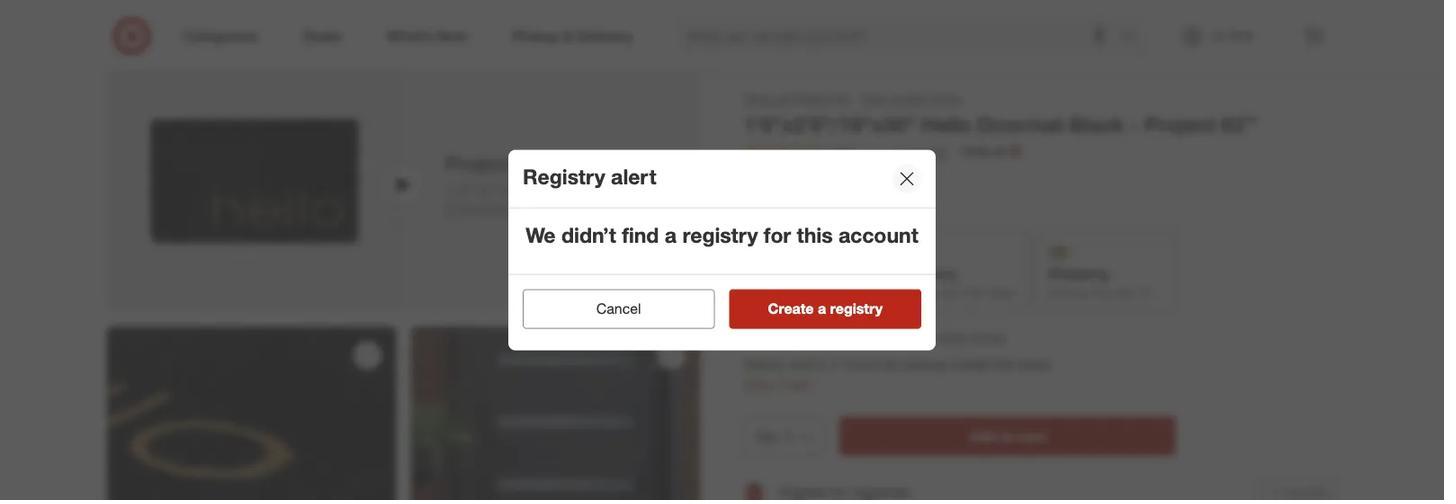 Task type: locate. For each thing, give the bounding box(es) containing it.
2 up create a registry
[[821, 286, 827, 299]]

add
[[969, 428, 996, 445], [1286, 486, 1306, 499]]

at right up
[[799, 327, 812, 345]]

dialog
[[508, 150, 936, 350]]

1 vertical spatial 2
[[831, 355, 839, 373]]

add item button
[[1261, 478, 1338, 500]]

add left to
[[969, 428, 996, 445]]

pickup
[[904, 355, 947, 373]]

add inside add to cart button
[[969, 428, 996, 445]]

0 vertical spatial only
[[963, 143, 990, 159]]

online
[[843, 197, 877, 213]]

0 vertical spatial add
[[969, 428, 996, 445]]

1 vertical spatial at
[[799, 327, 812, 345]]

0 horizontal spatial a
[[665, 223, 677, 248]]

similar
[[891, 91, 927, 107]]

account
[[839, 223, 919, 248]]

for left pickup
[[883, 355, 900, 373]]

pickup
[[755, 265, 802, 282]]

ready inside pickup ready within 2 hours
[[755, 286, 786, 299]]

as
[[902, 286, 914, 299]]

16
[[1138, 286, 1150, 299]]

1 vertical spatial project
[[1144, 112, 1215, 137]]

ready up 7
[[744, 355, 785, 373]]

registry
[[523, 164, 605, 190]]

-
[[1130, 112, 1139, 137]]

nov
[[1116, 286, 1135, 299]]

la sunset button
[[816, 326, 886, 347]]

cancel button
[[523, 289, 715, 329]]

2
[[821, 286, 827, 299], [831, 355, 839, 373]]

delivery
[[902, 265, 957, 282]]

ready down pickup
[[755, 286, 786, 299]]

only
[[963, 143, 990, 159], [744, 376, 773, 393]]

within up create
[[789, 286, 818, 299]]

this
[[797, 223, 833, 248]]

get
[[1048, 286, 1066, 299]]

for down when
[[764, 223, 791, 248]]

add left item
[[1286, 486, 1306, 499]]

ready inside ready within 2 hours for pickup inside the store only 7 left
[[744, 355, 785, 373]]

0 horizontal spatial 2
[[821, 286, 827, 299]]

ready
[[755, 286, 786, 299], [744, 355, 785, 373]]

0 vertical spatial project
[[793, 91, 833, 107]]

0 horizontal spatial at
[[799, 327, 812, 345]]

1 horizontal spatial at
[[993, 143, 1005, 159]]

add for add item
[[1286, 486, 1306, 499]]

store
[[1018, 355, 1050, 373]]

within
[[789, 286, 818, 299], [789, 355, 827, 373]]

a up la
[[818, 300, 826, 318]]

1 vertical spatial add
[[1286, 486, 1306, 499]]

0 vertical spatial ready
[[755, 286, 786, 299]]

today
[[988, 286, 1015, 299]]

sunset
[[839, 327, 886, 345]]

project
[[793, 91, 833, 107], [1144, 112, 1215, 137]]

0 horizontal spatial add
[[969, 428, 996, 445]]

1 horizontal spatial add
[[1286, 486, 1306, 499]]

at down 1'6"x2'6"/18"x30" hello doormat black - project 62™
[[993, 143, 1005, 159]]

0 horizontal spatial project
[[793, 91, 833, 107]]

registry
[[682, 223, 758, 248], [830, 300, 883, 318]]

0 vertical spatial 2
[[821, 286, 827, 299]]

0 vertical spatial registry
[[682, 223, 758, 248]]

1 horizontal spatial registry
[[830, 300, 883, 318]]

create a registry button
[[729, 289, 921, 329]]

0 vertical spatial a
[[665, 223, 677, 248]]

for
[[764, 223, 791, 248], [883, 355, 900, 373]]

cancel
[[596, 300, 641, 318]]

within up 'left'
[[789, 355, 827, 373]]

1 vertical spatial within
[[789, 355, 827, 373]]

project right all at right top
[[793, 91, 833, 107]]

registry alert
[[523, 164, 657, 190]]

1 horizontal spatial 2
[[831, 355, 839, 373]]

view
[[861, 91, 888, 107]]

within inside ready within 2 hours for pickup inside the store only 7 left
[[789, 355, 827, 373]]

soon
[[917, 286, 941, 299]]

to
[[1000, 428, 1014, 445]]

1 vertical spatial a
[[818, 300, 826, 318]]

add inside add item button
[[1286, 486, 1306, 499]]

alert
[[611, 164, 657, 190]]

62
[[836, 91, 850, 107]]

0 horizontal spatial for
[[764, 223, 791, 248]]

it
[[1069, 286, 1074, 299]]

1 vertical spatial for
[[883, 355, 900, 373]]

hours
[[830, 286, 857, 299], [843, 355, 879, 373]]

project right -
[[1144, 112, 1215, 137]]

registry up la sunset button
[[830, 300, 883, 318]]

black
[[1069, 112, 1124, 137]]

1 vertical spatial ready
[[744, 355, 785, 373]]

0 horizontal spatial only
[[744, 376, 773, 393]]

1018
[[828, 143, 856, 159]]

0 vertical spatial hours
[[830, 286, 857, 299]]

all
[[777, 91, 789, 107]]

hours down 'sunset'
[[843, 355, 879, 373]]

1'6"x2'6"/18"x30" hello doormat black - project 62™
[[744, 112, 1256, 137]]

0 horizontal spatial registry
[[682, 223, 758, 248]]

1 horizontal spatial a
[[818, 300, 826, 318]]

2 inside pickup ready within 2 hours
[[821, 286, 827, 299]]

the
[[993, 355, 1014, 373]]

at
[[993, 143, 1005, 159], [799, 327, 812, 345]]

check other stores button
[[897, 327, 1007, 347]]

add item
[[1286, 486, 1330, 499]]

shop all project 62
[[744, 91, 850, 107]]

registry down when
[[682, 223, 758, 248]]

1 vertical spatial only
[[744, 376, 773, 393]]

shop
[[744, 91, 774, 107]]

only down 1'6"x2'6"/18"x30" hello doormat black - project 62™
[[963, 143, 990, 159]]

view similar items button
[[861, 90, 962, 108]]

hours up create a registry
[[830, 286, 857, 299]]

1&#39;6&#34;x2&#39;6&#34;/18&#34;x30&#34; hello doormat black - project 62&#8482;, 3 of 11 image
[[107, 327, 396, 500]]

a right find
[[665, 223, 677, 248]]

1 question
[[886, 143, 947, 159]]

1 vertical spatial registry
[[830, 300, 883, 318]]

items
[[931, 91, 962, 107]]

What can we help you find? suggestions appear below search field
[[676, 16, 1124, 56]]

a
[[665, 223, 677, 248], [818, 300, 826, 318]]

pick
[[744, 327, 773, 345]]

1018 link
[[744, 141, 874, 163]]

1 vertical spatial hours
[[843, 355, 879, 373]]

0 vertical spatial within
[[789, 286, 818, 299]]

only left 7
[[744, 376, 773, 393]]

hours inside ready within 2 hours for pickup inside the store only 7 left
[[843, 355, 879, 373]]

add to cart button
[[839, 417, 1176, 456]]

search button
[[1112, 16, 1155, 59]]

1&#39;6&#34;x2&#39;6&#34;/18&#34;x30&#34; hello doormat black - project 62&#8482;, 2 of 11, play video image
[[107, 58, 701, 312]]

1 horizontal spatial for
[[883, 355, 900, 373]]

only at
[[963, 143, 1005, 159]]

hours inside pickup ready within 2 hours
[[830, 286, 857, 299]]

2 down la
[[831, 355, 839, 373]]



Task type: describe. For each thing, give the bounding box(es) containing it.
thu,
[[1092, 286, 1113, 299]]

la
[[816, 327, 835, 345]]

1 horizontal spatial project
[[1144, 112, 1215, 137]]

stores
[[971, 329, 1006, 345]]

2 inside ready within 2 hours for pickup inside the store only 7 left
[[831, 355, 839, 373]]

1 question link
[[878, 141, 947, 162]]

within inside pickup ready within 2 hours
[[789, 286, 818, 299]]

1'6"x2'6"/18"x30"
[[744, 112, 916, 137]]

inside
[[951, 355, 989, 373]]

1&#39;6&#34;x2&#39;6&#34;/18&#34;x30&#34; hello doormat black - project 62&#8482;, 4 of 11 image
[[411, 327, 701, 500]]

pick up at la sunset
[[744, 327, 886, 345]]

for inside ready within 2 hours for pickup inside the store only 7 left
[[883, 355, 900, 373]]

when
[[744, 197, 776, 213]]

search
[[1112, 29, 1155, 46]]

shipping get it by thu, nov 16
[[1048, 265, 1150, 299]]

ready within 2 hours for pickup inside the store only 7 left
[[744, 355, 1050, 393]]

create
[[768, 300, 814, 318]]

shipping
[[1048, 265, 1108, 282]]

11am
[[958, 286, 985, 299]]

cart
[[1018, 428, 1046, 445]]

view similar items
[[861, 91, 962, 107]]

purchased
[[780, 197, 840, 213]]

add to cart
[[969, 428, 1046, 445]]

doormat
[[977, 112, 1064, 137]]

add for add to cart
[[969, 428, 996, 445]]

1
[[886, 143, 893, 159]]

didn't
[[561, 223, 616, 248]]

as
[[944, 286, 955, 299]]

hello
[[921, 112, 971, 137]]

a inside button
[[818, 300, 826, 318]]

delivery as soon as 11am today
[[902, 265, 1015, 299]]

when purchased online
[[744, 197, 877, 213]]

create a registry
[[768, 300, 883, 318]]

0 vertical spatial at
[[993, 143, 1005, 159]]

check
[[898, 329, 934, 345]]

registry inside button
[[830, 300, 883, 318]]

0 vertical spatial for
[[764, 223, 791, 248]]

left
[[789, 376, 809, 393]]

62™
[[1221, 112, 1256, 137]]

pickup ready within 2 hours
[[755, 265, 857, 299]]

we
[[526, 223, 556, 248]]

we didn't find a registry for this account
[[526, 223, 919, 248]]

question
[[897, 143, 947, 159]]

1&#39;6&#34;x2&#39;6&#34;/18&#34;x30&#34; hello doormat black - project 62&#8482;, 1 of 11 image
[[107, 0, 701, 43]]

only inside ready within 2 hours for pickup inside the store only 7 left
[[744, 376, 773, 393]]

up
[[777, 327, 795, 345]]

check other stores
[[898, 329, 1006, 345]]

other
[[938, 329, 967, 345]]

by
[[1077, 286, 1089, 299]]

item
[[1309, 486, 1330, 499]]

dialog containing registry alert
[[508, 150, 936, 350]]

1 horizontal spatial only
[[963, 143, 990, 159]]

7
[[777, 376, 785, 393]]

find
[[622, 223, 659, 248]]



Task type: vqa. For each thing, say whether or not it's contained in the screenshot.
Nov
yes



